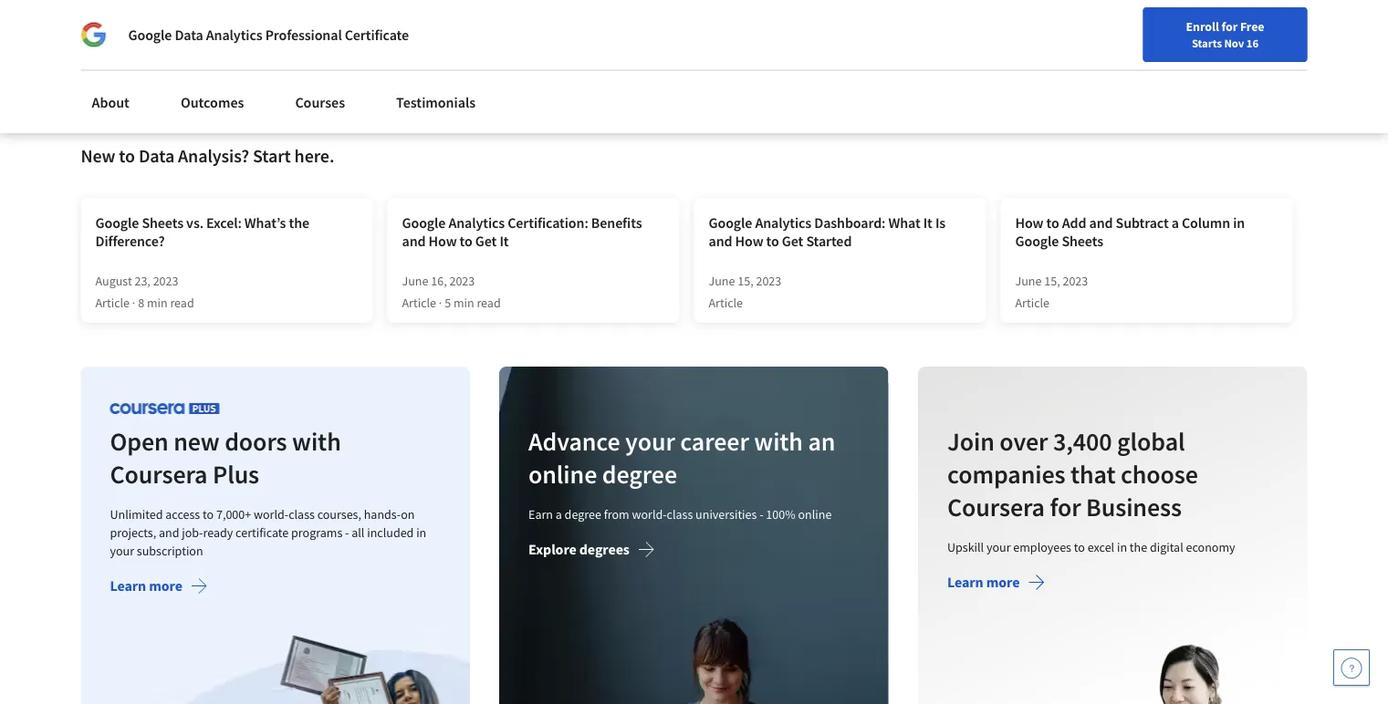 Task type: describe. For each thing, give the bounding box(es) containing it.
how inside google analytics certification: benefits and how to get it
[[429, 232, 457, 250]]

add
[[1063, 214, 1087, 232]]

google for google data analytics professional certificate
[[128, 26, 172, 44]]

over
[[1000, 426, 1049, 458]]

analytics for google analytics dashboard: what it is and how to get started
[[756, 214, 812, 232]]

to inside google analytics dashboard: what it is and how to get started
[[767, 232, 780, 250]]

analysis?
[[178, 145, 249, 167]]

new to data analysis? start here.
[[81, 145, 334, 167]]

earn a degree from world-class universities - 100% online
[[529, 507, 832, 523]]

coursera image
[[22, 15, 138, 44]]

column
[[1183, 214, 1231, 232]]

help center image
[[1341, 657, 1363, 679]]

to inside google analytics certification: benefits and how to get it
[[460, 232, 473, 250]]

dashboard:
[[815, 214, 886, 232]]

free
[[1241, 18, 1265, 35]]

is
[[936, 214, 946, 232]]

0 horizontal spatial analytics
[[206, 26, 263, 44]]

in inside unlimited access to 7,000+ world-class courses, hands-on projects, and job-ready certificate programs - all included in your subscription
[[417, 525, 427, 541]]

min for to
[[454, 295, 474, 311]]

courses link
[[284, 82, 356, 122]]

5
[[445, 295, 451, 311]]

testimonials link
[[385, 82, 487, 122]]

article for how to add and subtract a column in google sheets
[[1016, 295, 1050, 311]]

to inside how to add and subtract a column in google sheets
[[1047, 214, 1060, 232]]

get inside google analytics dashboard: what it is and how to get started
[[782, 232, 804, 250]]

google image
[[81, 22, 106, 47]]

about link
[[81, 82, 141, 122]]

professional
[[265, 26, 342, 44]]

advance your career with an online degree
[[529, 426, 836, 491]]

ready
[[203, 525, 233, 541]]

courses
[[295, 93, 345, 111]]

0 horizontal spatial more
[[149, 577, 183, 596]]

upskill your employees to excel in the digital economy
[[948, 540, 1236, 556]]

nov
[[1225, 36, 1245, 50]]

2023 for certification:
[[450, 273, 475, 289]]

included
[[367, 525, 414, 541]]

new
[[81, 145, 115, 167]]

open
[[110, 426, 169, 458]]

23,
[[135, 273, 151, 289]]

june 15, 2023 article for to
[[709, 273, 782, 311]]

excel:
[[206, 214, 242, 232]]

excel
[[1088, 540, 1115, 556]]

plus
[[213, 459, 259, 491]]

world- for 7,000+
[[254, 507, 289, 523]]

explore degrees link
[[529, 541, 656, 563]]

coursera inside open new doors with coursera plus
[[110, 459, 208, 491]]

upskill
[[948, 540, 984, 556]]

june 15, 2023 article for google
[[1016, 273, 1089, 311]]

and inside how to add and subtract a column in google sheets
[[1090, 214, 1114, 232]]

here.
[[295, 145, 334, 167]]

how inside how to add and subtract a column in google sheets
[[1016, 214, 1044, 232]]

join over 3,400 global companies that choose coursera for business
[[948, 426, 1199, 524]]

0 vertical spatial -
[[760, 507, 764, 523]]

degrees
[[580, 541, 630, 559]]

google sheets vs. excel: what's the difference?
[[95, 214, 310, 250]]

1 vertical spatial data
[[139, 145, 175, 167]]

hands-
[[364, 507, 401, 523]]

open new doors with coursera plus
[[110, 426, 341, 491]]

learn for the left learn more link
[[110, 577, 146, 596]]

google analytics dashboard: what it is and how to get started
[[709, 214, 946, 250]]

benefits
[[592, 214, 642, 232]]

a inside how to add and subtract a column in google sheets
[[1172, 214, 1180, 232]]

enroll for free starts nov 16
[[1187, 18, 1265, 50]]

15, for to
[[738, 273, 754, 289]]

starts
[[1192, 36, 1223, 50]]

about
[[92, 93, 130, 111]]

· for difference?
[[132, 295, 135, 311]]

advance
[[529, 426, 621, 458]]

15, for google
[[1045, 273, 1061, 289]]

google for google sheets vs. excel: what's the difference?
[[95, 214, 139, 232]]

universities
[[696, 507, 757, 523]]

with for career
[[755, 426, 804, 458]]

courses,
[[317, 507, 362, 523]]

1 horizontal spatial more
[[987, 574, 1020, 592]]

explore
[[529, 541, 577, 559]]

august 23, 2023 article · 8 min read
[[95, 273, 194, 311]]

sheets inside how to add and subtract a column in google sheets
[[1062, 232, 1104, 250]]

from
[[604, 507, 630, 523]]

16
[[1247, 36, 1259, 50]]

digital
[[1150, 540, 1184, 556]]

certification:
[[508, 214, 589, 232]]

8
[[138, 295, 144, 311]]

it inside google analytics certification: benefits and how to get it
[[500, 232, 509, 250]]

min for difference?
[[147, 295, 168, 311]]

earn
[[529, 507, 553, 523]]

2023 for add
[[1063, 273, 1089, 289]]

doors
[[225, 426, 287, 458]]

choose
[[1121, 459, 1199, 491]]

how to add and subtract a column in google sheets
[[1016, 214, 1246, 250]]

projects,
[[110, 525, 156, 541]]



Task type: locate. For each thing, give the bounding box(es) containing it.
3 june from the left
[[1016, 273, 1042, 289]]

1 get from the left
[[476, 232, 497, 250]]

2023 right 23,
[[153, 273, 179, 289]]

show notifications image
[[1142, 23, 1164, 45]]

min right 5 on the left top of page
[[454, 295, 474, 311]]

data
[[175, 26, 203, 44], [139, 145, 175, 167]]

the left digital
[[1130, 540, 1148, 556]]

0 horizontal spatial a
[[556, 507, 562, 523]]

google for google analytics dashboard: what it is and how to get started
[[709, 214, 753, 232]]

in right the excel
[[1118, 540, 1128, 556]]

0 vertical spatial data
[[175, 26, 203, 44]]

employees
[[1014, 540, 1072, 556]]

1 vertical spatial the
[[1130, 540, 1148, 556]]

access
[[166, 507, 200, 523]]

world-
[[254, 507, 289, 523], [632, 507, 667, 523]]

2 2023 from the left
[[450, 273, 475, 289]]

to left the excel
[[1074, 540, 1086, 556]]

- left 100%
[[760, 507, 764, 523]]

degree up from
[[603, 459, 678, 491]]

1 horizontal spatial world-
[[632, 507, 667, 523]]

learn more
[[948, 574, 1020, 592], [110, 577, 183, 596]]

0 horizontal spatial how
[[429, 232, 457, 250]]

2023 inside august 23, 2023 article · 8 min read
[[153, 273, 179, 289]]

how up 16,
[[429, 232, 457, 250]]

started
[[807, 232, 852, 250]]

class up programs
[[289, 507, 315, 523]]

more down employees
[[987, 574, 1020, 592]]

coursera plus image
[[110, 403, 220, 415]]

· inside june 16, 2023 article · 5 min read
[[439, 295, 442, 311]]

data up 'outcomes' link
[[175, 26, 203, 44]]

article for google analytics certification: benefits and how to get it
[[402, 295, 437, 311]]

article inside august 23, 2023 article · 8 min read
[[95, 295, 130, 311]]

2023 inside june 16, 2023 article · 5 min read
[[450, 273, 475, 289]]

business
[[1087, 492, 1182, 524]]

august
[[95, 273, 132, 289]]

1 horizontal spatial analytics
[[449, 214, 505, 232]]

0 vertical spatial the
[[289, 214, 310, 232]]

to right new
[[119, 145, 135, 167]]

1 horizontal spatial learn more link
[[948, 574, 1046, 596]]

how
[[1016, 214, 1044, 232], [429, 232, 457, 250], [736, 232, 764, 250]]

google inside google analytics dashboard: what it is and how to get started
[[709, 214, 753, 232]]

sheets left subtract
[[1062, 232, 1104, 250]]

2 with from the left
[[755, 426, 804, 458]]

with left the an
[[755, 426, 804, 458]]

2023 down google analytics dashboard: what it is and how to get started
[[756, 273, 782, 289]]

- left 'all'
[[345, 525, 349, 541]]

analytics left professional
[[206, 26, 263, 44]]

1 horizontal spatial how
[[736, 232, 764, 250]]

0 horizontal spatial coursera
[[110, 459, 208, 491]]

2 article from the left
[[402, 295, 437, 311]]

0 vertical spatial a
[[1172, 214, 1180, 232]]

2 horizontal spatial in
[[1234, 214, 1246, 232]]

- inside unlimited access to 7,000+ world-class courses, hands-on projects, and job-ready certificate programs - all included in your subscription
[[345, 525, 349, 541]]

2 horizontal spatial how
[[1016, 214, 1044, 232]]

1 horizontal spatial read
[[477, 295, 501, 311]]

0 horizontal spatial read
[[170, 295, 194, 311]]

june for how to add and subtract a column in google sheets
[[1016, 273, 1042, 289]]

subtract
[[1116, 214, 1169, 232]]

start
[[253, 145, 291, 167]]

1 horizontal spatial online
[[799, 507, 832, 523]]

the inside google sheets vs. excel: what's the difference?
[[289, 214, 310, 232]]

explore degrees
[[529, 541, 630, 559]]

outcomes link
[[170, 82, 255, 122]]

0 horizontal spatial sheets
[[142, 214, 184, 232]]

sheets left vs.
[[142, 214, 184, 232]]

1 horizontal spatial the
[[1130, 540, 1148, 556]]

2023 for dashboard:
[[756, 273, 782, 289]]

it left is
[[924, 214, 933, 232]]

2 world- from the left
[[632, 507, 667, 523]]

1 horizontal spatial in
[[1118, 540, 1128, 556]]

2 15, from the left
[[1045, 273, 1061, 289]]

and inside google analytics certification: benefits and how to get it
[[402, 232, 426, 250]]

learn
[[948, 574, 984, 592], [110, 577, 146, 596]]

1 horizontal spatial ·
[[439, 295, 442, 311]]

unlimited
[[110, 507, 163, 523]]

0 horizontal spatial min
[[147, 295, 168, 311]]

online down advance
[[529, 459, 598, 491]]

world- inside unlimited access to 7,000+ world-class courses, hands-on projects, and job-ready certificate programs - all included in your subscription
[[254, 507, 289, 523]]

3 article from the left
[[709, 295, 743, 311]]

article for google analytics dashboard: what it is and how to get started
[[709, 295, 743, 311]]

0 horizontal spatial learn
[[110, 577, 146, 596]]

get inside google analytics certification: benefits and how to get it
[[476, 232, 497, 250]]

0 horizontal spatial your
[[110, 543, 134, 560]]

1 horizontal spatial -
[[760, 507, 764, 523]]

difference?
[[95, 232, 165, 250]]

to up june 16, 2023 article · 5 min read
[[460, 232, 473, 250]]

for inside join over 3,400 global companies that choose coursera for business
[[1050, 492, 1082, 524]]

min right 8
[[147, 295, 168, 311]]

for up the nov
[[1222, 18, 1238, 35]]

1 vertical spatial a
[[556, 507, 562, 523]]

1 horizontal spatial june 15, 2023 article
[[1016, 273, 1089, 311]]

testimonials
[[396, 93, 476, 111]]

world- for from
[[632, 507, 667, 523]]

google analytics certification: benefits and how to get it
[[402, 214, 642, 250]]

it up june 16, 2023 article · 5 min read
[[500, 232, 509, 250]]

with right doors
[[292, 426, 341, 458]]

for down the that at bottom right
[[1050, 492, 1082, 524]]

what's
[[245, 214, 286, 232]]

None search field
[[260, 11, 616, 48]]

1 horizontal spatial your
[[626, 426, 676, 458]]

1 vertical spatial online
[[799, 507, 832, 523]]

coursera inside join over 3,400 global companies that choose coursera for business
[[948, 492, 1045, 524]]

to up "ready" at left
[[203, 507, 214, 523]]

2 june 15, 2023 article from the left
[[1016, 273, 1089, 311]]

unlimited access to 7,000+ world-class courses, hands-on projects, and job-ready certificate programs - all included in your subscription
[[110, 507, 427, 560]]

2023
[[153, 273, 179, 289], [450, 273, 475, 289], [756, 273, 782, 289], [1063, 273, 1089, 289]]

1 with from the left
[[292, 426, 341, 458]]

-
[[760, 507, 764, 523], [345, 525, 349, 541]]

0 horizontal spatial june
[[402, 273, 429, 289]]

analytics
[[206, 26, 263, 44], [449, 214, 505, 232], [756, 214, 812, 232]]

1 horizontal spatial get
[[782, 232, 804, 250]]

1 horizontal spatial for
[[1222, 18, 1238, 35]]

it inside google analytics dashboard: what it is and how to get started
[[924, 214, 933, 232]]

in
[[1234, 214, 1246, 232], [417, 525, 427, 541], [1118, 540, 1128, 556]]

2 horizontal spatial your
[[987, 540, 1011, 556]]

read inside august 23, 2023 article · 8 min read
[[170, 295, 194, 311]]

your left career
[[626, 426, 676, 458]]

7,000+
[[216, 507, 251, 523]]

1 horizontal spatial a
[[1172, 214, 1180, 232]]

that
[[1071, 459, 1116, 491]]

an
[[809, 426, 836, 458]]

economy
[[1187, 540, 1236, 556]]

learn down projects,
[[110, 577, 146, 596]]

· inside august 23, 2023 article · 8 min read
[[132, 295, 135, 311]]

google data analytics professional certificate
[[128, 26, 409, 44]]

2023 for vs.
[[153, 273, 179, 289]]

0 horizontal spatial get
[[476, 232, 497, 250]]

0 horizontal spatial the
[[289, 214, 310, 232]]

learn more for right learn more link
[[948, 574, 1020, 592]]

learn more link down subscription at the left
[[110, 577, 208, 600]]

min inside august 23, 2023 article · 8 min read
[[147, 295, 168, 311]]

learn more down subscription at the left
[[110, 577, 183, 596]]

degree
[[603, 459, 678, 491], [565, 507, 602, 523]]

your right upskill
[[987, 540, 1011, 556]]

new
[[174, 426, 220, 458]]

article inside june 16, 2023 article · 5 min read
[[402, 295, 437, 311]]

online right 100%
[[799, 507, 832, 523]]

your for upskill
[[987, 540, 1011, 556]]

get up june 16, 2023 article · 5 min read
[[476, 232, 497, 250]]

data left analysis?
[[139, 145, 175, 167]]

2 june from the left
[[709, 273, 736, 289]]

enroll
[[1187, 18, 1220, 35]]

a right earn
[[556, 507, 562, 523]]

0 horizontal spatial june 15, 2023 article
[[709, 273, 782, 311]]

· for to
[[439, 295, 442, 311]]

degree left from
[[565, 507, 602, 523]]

2 · from the left
[[439, 295, 442, 311]]

read right 8
[[170, 295, 194, 311]]

article
[[95, 295, 130, 311], [402, 295, 437, 311], [709, 295, 743, 311], [1016, 295, 1050, 311]]

a left the column
[[1172, 214, 1180, 232]]

0 horizontal spatial in
[[417, 525, 427, 541]]

1 horizontal spatial class
[[667, 507, 694, 523]]

june 16, 2023 article · 5 min read
[[402, 273, 501, 311]]

0 horizontal spatial it
[[500, 232, 509, 250]]

2 horizontal spatial june
[[1016, 273, 1042, 289]]

learn more down upskill
[[948, 574, 1020, 592]]

2 get from the left
[[782, 232, 804, 250]]

slides element
[[114, 79, 1275, 98]]

0 horizontal spatial with
[[292, 426, 341, 458]]

in right included
[[417, 525, 427, 541]]

article for google sheets vs. excel: what's the difference?
[[95, 295, 130, 311]]

class for universities
[[667, 507, 694, 523]]

join
[[948, 426, 995, 458]]

1 15, from the left
[[738, 273, 754, 289]]

world- right from
[[632, 507, 667, 523]]

coursera down open
[[110, 459, 208, 491]]

your inside unlimited access to 7,000+ world-class courses, hands-on projects, and job-ready certificate programs - all included in your subscription
[[110, 543, 134, 560]]

0 horizontal spatial learn more
[[110, 577, 183, 596]]

the
[[289, 214, 310, 232], [1130, 540, 1148, 556]]

1 class from the left
[[289, 507, 315, 523]]

1 horizontal spatial it
[[924, 214, 933, 232]]

1 horizontal spatial min
[[454, 295, 474, 311]]

coursera
[[110, 459, 208, 491], [948, 492, 1045, 524]]

analytics left the dashboard:
[[756, 214, 812, 232]]

min inside june 16, 2023 article · 5 min read
[[454, 295, 474, 311]]

0 horizontal spatial 15,
[[738, 273, 754, 289]]

1 horizontal spatial june
[[709, 273, 736, 289]]

google inside google sheets vs. excel: what's the difference?
[[95, 214, 139, 232]]

what
[[889, 214, 921, 232]]

0 horizontal spatial online
[[529, 459, 598, 491]]

read for to
[[477, 295, 501, 311]]

more down subscription at the left
[[149, 577, 183, 596]]

1 vertical spatial coursera
[[948, 492, 1045, 524]]

with for doors
[[292, 426, 341, 458]]

0 vertical spatial online
[[529, 459, 598, 491]]

1 horizontal spatial 15,
[[1045, 273, 1061, 289]]

2 min from the left
[[454, 295, 474, 311]]

global
[[1118, 426, 1186, 458]]

online inside advance your career with an online degree
[[529, 459, 598, 491]]

to left 'started'
[[767, 232, 780, 250]]

4 article from the left
[[1016, 295, 1050, 311]]

1 horizontal spatial learn more
[[948, 574, 1020, 592]]

0 vertical spatial degree
[[603, 459, 678, 491]]

june inside june 16, 2023 article · 5 min read
[[402, 273, 429, 289]]

sheets inside google sheets vs. excel: what's the difference?
[[142, 214, 184, 232]]

on
[[401, 507, 415, 523]]

subscription
[[137, 543, 203, 560]]

google inside google analytics certification: benefits and how to get it
[[402, 214, 446, 232]]

certificate
[[345, 26, 409, 44]]

read right 5 on the left top of page
[[477, 295, 501, 311]]

4 2023 from the left
[[1063, 273, 1089, 289]]

2023 right 16,
[[450, 273, 475, 289]]

class left the universities
[[667, 507, 694, 523]]

google inside how to add and subtract a column in google sheets
[[1016, 232, 1060, 250]]

2 class from the left
[[667, 507, 694, 523]]

programs
[[291, 525, 343, 541]]

0 vertical spatial coursera
[[110, 459, 208, 491]]

1 · from the left
[[132, 295, 135, 311]]

how inside google analytics dashboard: what it is and how to get started
[[736, 232, 764, 250]]

3 2023 from the left
[[756, 273, 782, 289]]

and inside google analytics dashboard: what it is and how to get started
[[709, 232, 733, 250]]

1 vertical spatial -
[[345, 525, 349, 541]]

1 horizontal spatial learn
[[948, 574, 984, 592]]

read inside june 16, 2023 article · 5 min read
[[477, 295, 501, 311]]

0 horizontal spatial -
[[345, 525, 349, 541]]

your inside advance your career with an online degree
[[626, 426, 676, 458]]

1 2023 from the left
[[153, 273, 179, 289]]

your for advance
[[626, 426, 676, 458]]

vs.
[[186, 214, 204, 232]]

read for difference?
[[170, 295, 194, 311]]

how left 'started'
[[736, 232, 764, 250]]

0 horizontal spatial world-
[[254, 507, 289, 523]]

world- up certificate
[[254, 507, 289, 523]]

1 min from the left
[[147, 295, 168, 311]]

in inside how to add and subtract a column in google sheets
[[1234, 214, 1246, 232]]

analytics for google analytics certification: benefits and how to get it
[[449, 214, 505, 232]]

0 horizontal spatial ·
[[132, 295, 135, 311]]

google
[[128, 26, 172, 44], [95, 214, 139, 232], [402, 214, 446, 232], [709, 214, 753, 232], [1016, 232, 1060, 250]]

june for google analytics certification: benefits and how to get it
[[402, 273, 429, 289]]

3,400
[[1054, 426, 1113, 458]]

with inside open new doors with coursera plus
[[292, 426, 341, 458]]

1 article from the left
[[95, 295, 130, 311]]

analytics inside google analytics dashboard: what it is and how to get started
[[756, 214, 812, 232]]

your down projects,
[[110, 543, 134, 560]]

with inside advance your career with an online degree
[[755, 426, 804, 458]]

1 horizontal spatial sheets
[[1062, 232, 1104, 250]]

16,
[[431, 273, 447, 289]]

june
[[402, 273, 429, 289], [709, 273, 736, 289], [1016, 273, 1042, 289]]

how left add
[[1016, 214, 1044, 232]]

june for google analytics dashboard: what it is and how to get started
[[709, 273, 736, 289]]

degree inside advance your career with an online degree
[[603, 459, 678, 491]]

2023 down add
[[1063, 273, 1089, 289]]

online
[[529, 459, 598, 491], [799, 507, 832, 523]]

1 horizontal spatial coursera
[[948, 492, 1045, 524]]

0 horizontal spatial for
[[1050, 492, 1082, 524]]

2 read from the left
[[477, 295, 501, 311]]

and inside unlimited access to 7,000+ world-class courses, hands-on projects, and job-ready certificate programs - all included in your subscription
[[159, 525, 179, 541]]

learn for right learn more link
[[948, 574, 984, 592]]

and
[[1090, 214, 1114, 232], [402, 232, 426, 250], [709, 232, 733, 250], [159, 525, 179, 541]]

certificate
[[236, 525, 289, 541]]

· left 8
[[132, 295, 135, 311]]

coursera down companies
[[948, 492, 1045, 524]]

menu item
[[1006, 18, 1123, 78]]

analytics left certification:
[[449, 214, 505, 232]]

100%
[[767, 507, 796, 523]]

google for google analytics certification: benefits and how to get it
[[402, 214, 446, 232]]

0 horizontal spatial class
[[289, 507, 315, 523]]

0 horizontal spatial learn more link
[[110, 577, 208, 600]]

to inside unlimited access to 7,000+ world-class courses, hands-on projects, and job-ready certificate programs - all included in your subscription
[[203, 507, 214, 523]]

to left add
[[1047, 214, 1060, 232]]

class for courses,
[[289, 507, 315, 523]]

learn more for the left learn more link
[[110, 577, 183, 596]]

1 read from the left
[[170, 295, 194, 311]]

1 horizontal spatial with
[[755, 426, 804, 458]]

1 june 15, 2023 article from the left
[[709, 273, 782, 311]]

0 vertical spatial for
[[1222, 18, 1238, 35]]

with
[[292, 426, 341, 458], [755, 426, 804, 458]]

class inside unlimited access to 7,000+ world-class courses, hands-on projects, and job-ready certificate programs - all included in your subscription
[[289, 507, 315, 523]]

learn down upskill
[[948, 574, 984, 592]]

1 vertical spatial degree
[[565, 507, 602, 523]]

in right the column
[[1234, 214, 1246, 232]]

the right what's
[[289, 214, 310, 232]]

2 horizontal spatial analytics
[[756, 214, 812, 232]]

learn more link down upskill
[[948, 574, 1046, 596]]

for inside enroll for free starts nov 16
[[1222, 18, 1238, 35]]

1 june from the left
[[402, 273, 429, 289]]

class
[[289, 507, 315, 523], [667, 507, 694, 523]]

job-
[[182, 525, 203, 541]]

1 vertical spatial for
[[1050, 492, 1082, 524]]

get
[[476, 232, 497, 250], [782, 232, 804, 250]]

all
[[352, 525, 365, 541]]

outcomes
[[181, 93, 244, 111]]

1 world- from the left
[[254, 507, 289, 523]]

analytics inside google analytics certification: benefits and how to get it
[[449, 214, 505, 232]]

15,
[[738, 273, 754, 289], [1045, 273, 1061, 289]]

companies
[[948, 459, 1066, 491]]

get left 'started'
[[782, 232, 804, 250]]

· left 5 on the left top of page
[[439, 295, 442, 311]]

learn more link
[[948, 574, 1046, 596], [110, 577, 208, 600]]

more
[[987, 574, 1020, 592], [149, 577, 183, 596]]

career
[[681, 426, 750, 458]]



Task type: vqa. For each thing, say whether or not it's contained in the screenshot.
the topmost I
no



